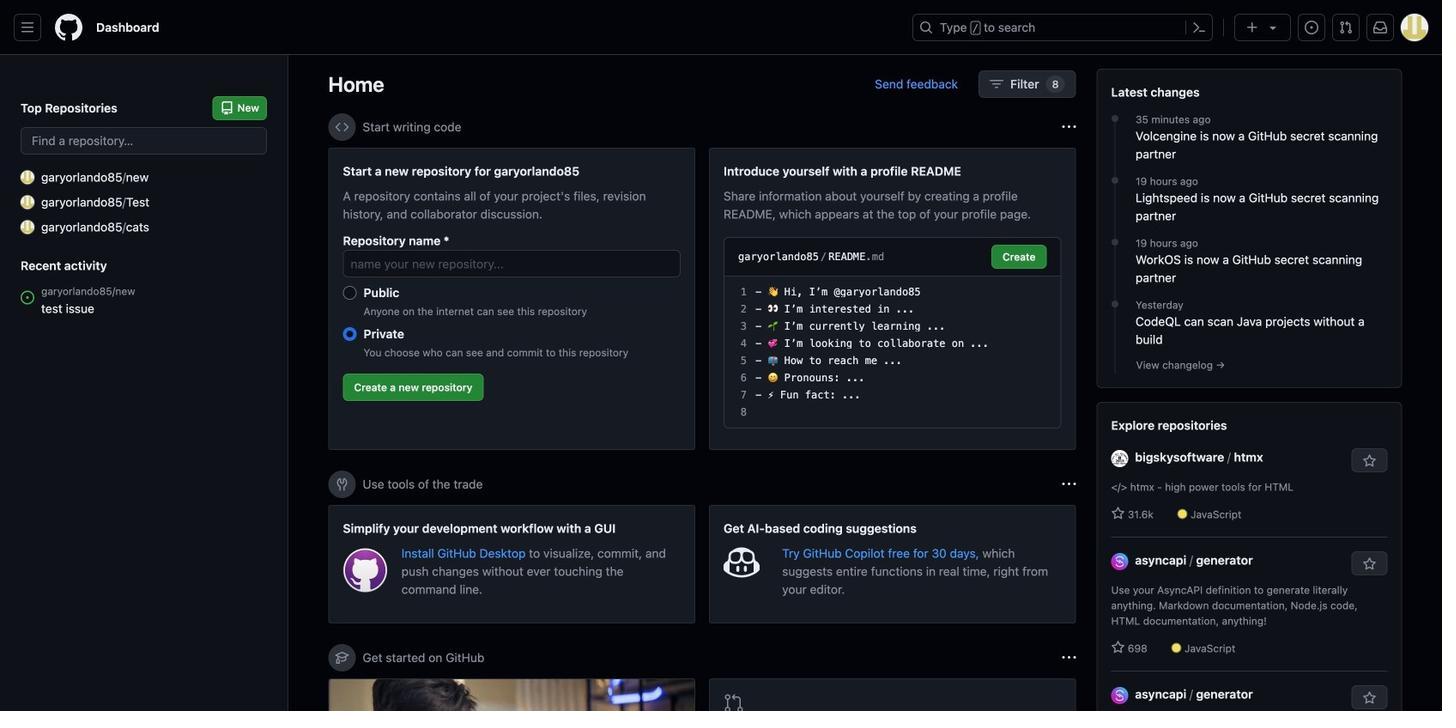 Task type: vqa. For each thing, say whether or not it's contained in the screenshot.
Mortar Board Image
yes



Task type: describe. For each thing, give the bounding box(es) containing it.
open issue image
[[21, 291, 34, 304]]

none submit inside introduce yourself with a profile readme element
[[992, 245, 1047, 269]]

why am i seeing this? image for what is github? element
[[1063, 651, 1077, 665]]

simplify your development workflow with a gui element
[[329, 505, 696, 624]]

Find a repository… text field
[[21, 127, 267, 155]]

start a new repository element
[[329, 148, 696, 450]]

0 vertical spatial git pull request image
[[1340, 21, 1354, 34]]

test image
[[21, 195, 34, 209]]

command palette image
[[1193, 21, 1207, 34]]

triangle down image
[[1267, 21, 1281, 34]]

cats image
[[21, 220, 34, 234]]

star image
[[1112, 641, 1126, 654]]

dot fill image
[[1109, 297, 1123, 311]]

1 dot fill image from the top
[[1109, 112, 1123, 125]]

tools image
[[335, 478, 349, 491]]

filter image
[[990, 77, 1004, 91]]

plus image
[[1246, 21, 1260, 34]]



Task type: locate. For each thing, give the bounding box(es) containing it.
0 vertical spatial why am i seeing this? image
[[1063, 478, 1077, 491]]

new image
[[21, 170, 34, 184]]

@asyncapi profile image for 2nd star this repository icon from the bottom
[[1112, 553, 1129, 570]]

0 vertical spatial @asyncapi profile image
[[1112, 553, 1129, 570]]

homepage image
[[55, 14, 82, 41]]

why am i seeing this? image
[[1063, 478, 1077, 491], [1063, 651, 1077, 665]]

why am i seeing this? image
[[1063, 120, 1077, 134]]

0 vertical spatial star this repository image
[[1363, 557, 1377, 571]]

@asyncapi profile image down star icon
[[1112, 687, 1129, 704]]

what is github? element
[[329, 678, 696, 711]]

@asyncapi profile image for 1st star this repository icon from the bottom of the explore repositories navigation
[[1112, 687, 1129, 704]]

None radio
[[343, 286, 357, 300], [343, 327, 357, 341], [343, 286, 357, 300], [343, 327, 357, 341]]

explore element
[[1097, 69, 1403, 711]]

@asyncapi profile image
[[1112, 553, 1129, 570], [1112, 687, 1129, 704]]

2 @asyncapi profile image from the top
[[1112, 687, 1129, 704]]

3 dot fill image from the top
[[1109, 235, 1123, 249]]

get ai-based coding suggestions element
[[709, 505, 1077, 624]]

2 why am i seeing this? image from the top
[[1063, 651, 1077, 665]]

1 why am i seeing this? image from the top
[[1063, 478, 1077, 491]]

1 vertical spatial why am i seeing this? image
[[1063, 651, 1077, 665]]

@asyncapi profile image down star image
[[1112, 553, 1129, 570]]

star this repository image
[[1363, 454, 1377, 468]]

None submit
[[992, 245, 1047, 269]]

1 horizontal spatial git pull request image
[[1340, 21, 1354, 34]]

1 vertical spatial star this repository image
[[1363, 691, 1377, 705]]

git pull request image
[[1340, 21, 1354, 34], [724, 693, 745, 711]]

2 dot fill image from the top
[[1109, 173, 1123, 187]]

dot fill image
[[1109, 112, 1123, 125], [1109, 173, 1123, 187], [1109, 235, 1123, 249]]

code image
[[335, 120, 349, 134]]

github desktop image
[[343, 548, 388, 593]]

Top Repositories search field
[[21, 127, 267, 155]]

name your new repository... text field
[[343, 250, 681, 277]]

why am i seeing this? image for simplify your development workflow with a gui element
[[1063, 478, 1077, 491]]

2 vertical spatial dot fill image
[[1109, 235, 1123, 249]]

notifications image
[[1374, 21, 1388, 34]]

explore repositories navigation
[[1097, 402, 1403, 711]]

what is github? image
[[329, 679, 695, 711]]

mortar board image
[[335, 651, 349, 665]]

issue opened image
[[1305, 21, 1319, 34]]

star image
[[1112, 507, 1126, 520]]

1 vertical spatial @asyncapi profile image
[[1112, 687, 1129, 704]]

1 @asyncapi profile image from the top
[[1112, 553, 1129, 570]]

@bigskysoftware profile image
[[1112, 450, 1129, 467]]

0 vertical spatial dot fill image
[[1109, 112, 1123, 125]]

1 vertical spatial git pull request image
[[724, 693, 745, 711]]

introduce yourself with a profile readme element
[[709, 148, 1077, 450]]

1 star this repository image from the top
[[1363, 557, 1377, 571]]

star this repository image
[[1363, 557, 1377, 571], [1363, 691, 1377, 705]]

2 star this repository image from the top
[[1363, 691, 1377, 705]]

0 horizontal spatial git pull request image
[[724, 693, 745, 711]]

1 vertical spatial dot fill image
[[1109, 173, 1123, 187]]



